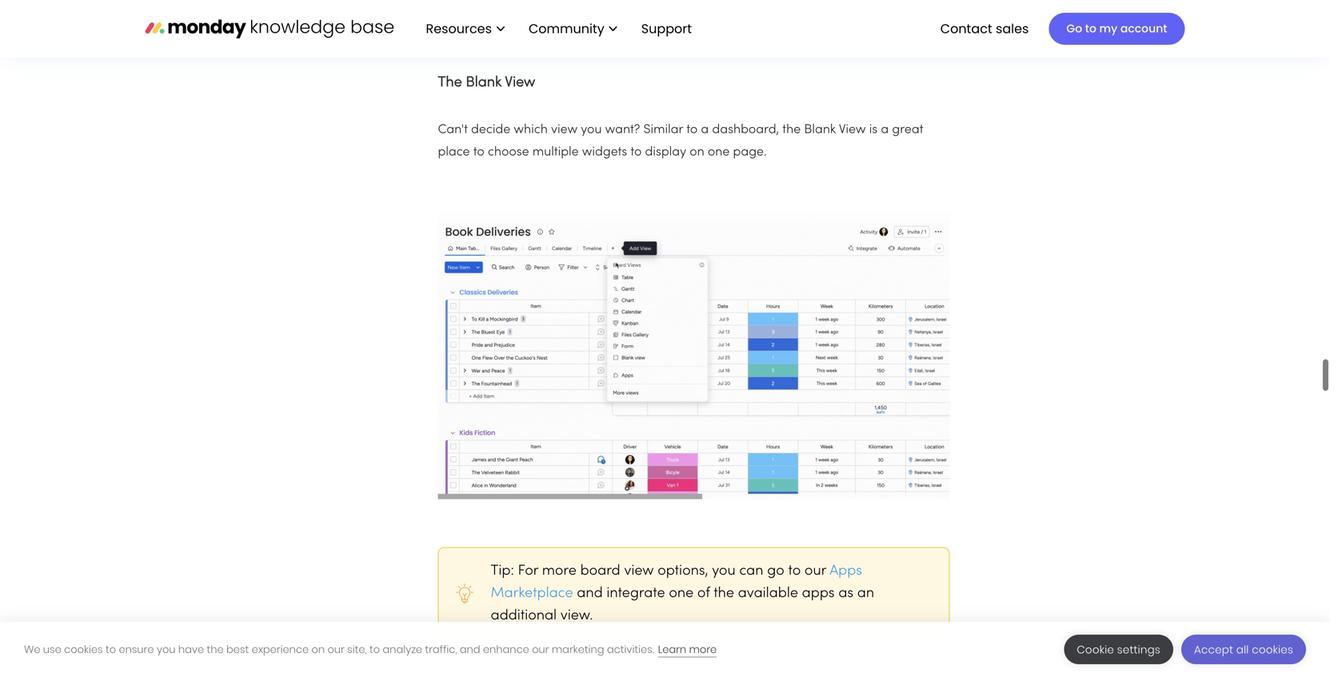 Task type: locate. For each thing, give the bounding box(es) containing it.
0 horizontal spatial our
[[328, 643, 345, 657]]

more right for
[[542, 565, 577, 579]]

support link
[[633, 15, 705, 43], [641, 19, 697, 37]]

the right the "dashboard,"
[[783, 124, 801, 136]]

1 horizontal spatial the
[[714, 587, 734, 601]]

0 vertical spatial and
[[577, 587, 603, 601]]

you
[[581, 124, 602, 136], [712, 565, 736, 579], [157, 643, 176, 657]]

1 cookies from the left
[[64, 643, 103, 657]]

apps
[[830, 565, 862, 579]]

the right of
[[714, 587, 734, 601]]

the left best
[[207, 643, 224, 657]]

0 horizontal spatial view
[[551, 124, 578, 136]]

view up integrate
[[624, 565, 654, 579]]

0 vertical spatial view
[[551, 124, 578, 136]]

one left "page."
[[708, 147, 730, 159]]

1 horizontal spatial cookies
[[1252, 643, 1293, 658]]

1 vertical spatial view
[[839, 124, 866, 136]]

1 vertical spatial you
[[712, 565, 736, 579]]

1 horizontal spatial on
[[690, 147, 704, 159]]

1 horizontal spatial and
[[577, 587, 603, 601]]

a right is
[[881, 124, 889, 136]]

dialog
[[0, 622, 1330, 678]]

integrate
[[607, 587, 665, 601]]

cookies right the all
[[1252, 643, 1293, 658]]

1 vertical spatial one
[[669, 587, 694, 601]]

dashboard,
[[712, 124, 779, 136]]

apps marketplace
[[491, 565, 862, 601]]

1 vertical spatial on
[[312, 643, 325, 657]]

the
[[783, 124, 801, 136], [714, 587, 734, 601], [207, 643, 224, 657]]

0 vertical spatial the
[[783, 124, 801, 136]]

tip: for more board view options, you can go to our
[[491, 565, 830, 579]]

one
[[708, 147, 730, 159], [669, 587, 694, 601]]

view up which
[[505, 76, 535, 90]]

0 horizontal spatial the
[[207, 643, 224, 657]]

as
[[839, 587, 854, 601]]

1 horizontal spatial more
[[689, 643, 717, 657]]

learn more link
[[658, 643, 717, 658]]

cookies right use
[[64, 643, 103, 657]]

list containing resources
[[410, 0, 705, 58]]

0 horizontal spatial more
[[542, 565, 577, 579]]

great
[[892, 124, 923, 136]]

1 horizontal spatial a
[[881, 124, 889, 136]]

our up apps
[[805, 565, 826, 579]]

0 horizontal spatial you
[[157, 643, 176, 657]]

2 cookies from the left
[[1252, 643, 1293, 658]]

list
[[410, 0, 705, 58]]

go to my account
[[1067, 21, 1167, 36]]

0 horizontal spatial a
[[701, 124, 709, 136]]

and right traffic,
[[460, 643, 480, 657]]

enhance
[[483, 643, 529, 657]]

0 horizontal spatial view
[[505, 76, 535, 90]]

0 horizontal spatial cookies
[[64, 643, 103, 657]]

and down board
[[577, 587, 603, 601]]

view up multiple
[[551, 124, 578, 136]]

for
[[518, 565, 538, 579]]

0 horizontal spatial on
[[312, 643, 325, 657]]

view left is
[[839, 124, 866, 136]]

you left have
[[157, 643, 176, 657]]

1 vertical spatial and
[[460, 643, 480, 657]]

multiple
[[533, 147, 579, 159]]

view inside 'can't decide which view you want? similar to a dashboard, the blank view is a great place to choose multiple widgets to display on one page.'
[[551, 124, 578, 136]]

our
[[805, 565, 826, 579], [328, 643, 345, 657], [532, 643, 549, 657]]

1 vertical spatial the
[[714, 587, 734, 601]]

and
[[577, 587, 603, 601], [460, 643, 480, 657]]

2 horizontal spatial the
[[783, 124, 801, 136]]

place
[[438, 147, 470, 159]]

a left the "dashboard,"
[[701, 124, 709, 136]]

go to my account link
[[1049, 13, 1185, 45]]

blank right the
[[466, 76, 502, 90]]

on right experience
[[312, 643, 325, 657]]

cookies
[[64, 643, 103, 657], [1252, 643, 1293, 658]]

the inside 'can't decide which view you want? similar to a dashboard, the blank view is a great place to choose multiple widgets to display on one page.'
[[783, 124, 801, 136]]

resources link
[[418, 15, 513, 43]]

you left can
[[712, 565, 736, 579]]

blank inside 'can't decide which view you want? similar to a dashboard, the blank view is a great place to choose multiple widgets to display on one page.'
[[804, 124, 836, 136]]

more
[[542, 565, 577, 579], [689, 643, 717, 657]]

activities.
[[607, 643, 654, 657]]

dialog containing cookie settings
[[0, 622, 1330, 678]]

on
[[690, 147, 704, 159], [312, 643, 325, 657]]

one left of
[[669, 587, 694, 601]]

resources
[[426, 19, 492, 37]]

cookie settings button
[[1064, 635, 1173, 665]]

view
[[505, 76, 535, 90], [839, 124, 866, 136]]

0 horizontal spatial and
[[460, 643, 480, 657]]

1 horizontal spatial view
[[839, 124, 866, 136]]

go
[[767, 565, 785, 579]]

our right enhance
[[532, 643, 549, 657]]

1 vertical spatial blank
[[804, 124, 836, 136]]

the inside the and integrate one of the available apps as an additional view.
[[714, 587, 734, 601]]

on right display
[[690, 147, 704, 159]]

cookies inside "button"
[[1252, 643, 1293, 658]]

want?
[[605, 124, 640, 136]]

1 horizontal spatial blank
[[804, 124, 836, 136]]

2 vertical spatial you
[[157, 643, 176, 657]]

accept
[[1194, 643, 1234, 658]]

use
[[43, 643, 61, 657]]

0 vertical spatial more
[[542, 565, 577, 579]]

apps marketplace link
[[491, 565, 862, 601]]

community
[[529, 19, 605, 37]]

contact
[[940, 19, 992, 37]]

to
[[1085, 21, 1097, 36], [686, 124, 698, 136], [473, 147, 485, 159], [631, 147, 642, 159], [788, 565, 801, 579], [106, 643, 116, 657], [370, 643, 380, 657]]

0 vertical spatial on
[[690, 147, 704, 159]]

the blank view
[[438, 76, 535, 90]]

is
[[869, 124, 878, 136]]

1 horizontal spatial you
[[581, 124, 602, 136]]

1 horizontal spatial our
[[532, 643, 549, 657]]

0 vertical spatial one
[[708, 147, 730, 159]]

widgets
[[582, 147, 627, 159]]

2 vertical spatial the
[[207, 643, 224, 657]]

more right learn
[[689, 643, 717, 657]]

1 horizontal spatial one
[[708, 147, 730, 159]]

a
[[701, 124, 709, 136], [881, 124, 889, 136]]

0 vertical spatial you
[[581, 124, 602, 136]]

1 horizontal spatial view
[[624, 565, 654, 579]]

blank
[[466, 76, 502, 90], [804, 124, 836, 136]]

0 horizontal spatial one
[[669, 587, 694, 601]]

0 vertical spatial view
[[505, 76, 535, 90]]

you up widgets
[[581, 124, 602, 136]]

0 vertical spatial blank
[[466, 76, 502, 90]]

to inside main element
[[1085, 21, 1097, 36]]

our left site,
[[328, 643, 345, 657]]

0 horizontal spatial blank
[[466, 76, 502, 90]]

blank left is
[[804, 124, 836, 136]]

monday.com logo image
[[145, 12, 394, 45]]

view
[[551, 124, 578, 136], [624, 565, 654, 579]]

one inside the and integrate one of the available apps as an additional view.
[[669, 587, 694, 601]]



Task type: describe. For each thing, give the bounding box(es) containing it.
can
[[739, 565, 763, 579]]

an
[[857, 587, 874, 601]]

marketing
[[552, 643, 604, 657]]

contact sales
[[940, 19, 1029, 37]]

1 a from the left
[[701, 124, 709, 136]]

traffic,
[[425, 643, 457, 657]]

ensure
[[119, 643, 154, 657]]

page.
[[733, 147, 767, 159]]

and inside the and integrate one of the available apps as an additional view.
[[577, 587, 603, 601]]

one inside 'can't decide which view you want? similar to a dashboard, the blank view is a great place to choose multiple widgets to display on one page.'
[[708, 147, 730, 159]]

site,
[[347, 643, 367, 657]]

you inside 'can't decide which view you want? similar to a dashboard, the blank view is a great place to choose multiple widgets to display on one page.'
[[581, 124, 602, 136]]

main element
[[410, 0, 1185, 58]]

we
[[24, 643, 40, 657]]

similar
[[643, 124, 683, 136]]

available
[[738, 587, 798, 601]]

can't decide which view you want? similar to a dashboard, the blank view is a great place to choose multiple widgets to display on one page.
[[438, 124, 923, 159]]

board
[[580, 565, 620, 579]]

the
[[438, 76, 462, 90]]

experience
[[252, 643, 309, 657]]

cookies for use
[[64, 643, 103, 657]]

apps
[[802, 587, 835, 601]]

and inside 'dialog'
[[460, 643, 480, 657]]

best
[[226, 643, 249, 657]]

choose
[[488, 147, 529, 159]]

2 horizontal spatial our
[[805, 565, 826, 579]]

2 a from the left
[[881, 124, 889, 136]]

cookie settings
[[1077, 643, 1161, 658]]

which
[[514, 124, 548, 136]]

1 vertical spatial more
[[689, 643, 717, 657]]

of
[[697, 587, 710, 601]]

account
[[1121, 21, 1167, 36]]

sales
[[996, 19, 1029, 37]]

decide
[[471, 124, 511, 136]]

can't
[[438, 124, 468, 136]]

settings
[[1117, 643, 1161, 658]]

accept all cookies button
[[1181, 635, 1306, 665]]

display
[[645, 147, 686, 159]]

my
[[1100, 21, 1118, 36]]

1 vertical spatial view
[[624, 565, 654, 579]]

additional
[[491, 610, 557, 623]]

on inside 'can't decide which view you want? similar to a dashboard, the blank view is a great place to choose multiple widgets to display on one page.'
[[690, 147, 704, 159]]

options,
[[658, 565, 708, 579]]

we use cookies to ensure you have the best experience on our site, to analyze traffic, and enhance our marketing activities. learn more
[[24, 643, 717, 657]]

tip:
[[491, 565, 514, 579]]

accept all cookies
[[1194, 643, 1293, 658]]

cookie
[[1077, 643, 1114, 658]]

cookies for all
[[1252, 643, 1293, 658]]

view inside 'can't decide which view you want? similar to a dashboard, the blank view is a great place to choose multiple widgets to display on one page.'
[[839, 124, 866, 136]]

2 horizontal spatial you
[[712, 565, 736, 579]]

go
[[1067, 21, 1082, 36]]

have
[[178, 643, 204, 657]]

community link
[[521, 15, 625, 43]]

support
[[641, 19, 692, 37]]

contact sales link
[[932, 15, 1037, 43]]

marketplace
[[491, 587, 573, 601]]

view.
[[561, 610, 593, 623]]

and integrate one of the available apps as an additional view.
[[491, 587, 874, 623]]

analyze
[[383, 643, 422, 657]]

all
[[1236, 643, 1249, 658]]

learn
[[658, 643, 686, 657]]

blank image
[[438, 212, 950, 500]]



Task type: vqa. For each thing, say whether or not it's contained in the screenshot.
want?
yes



